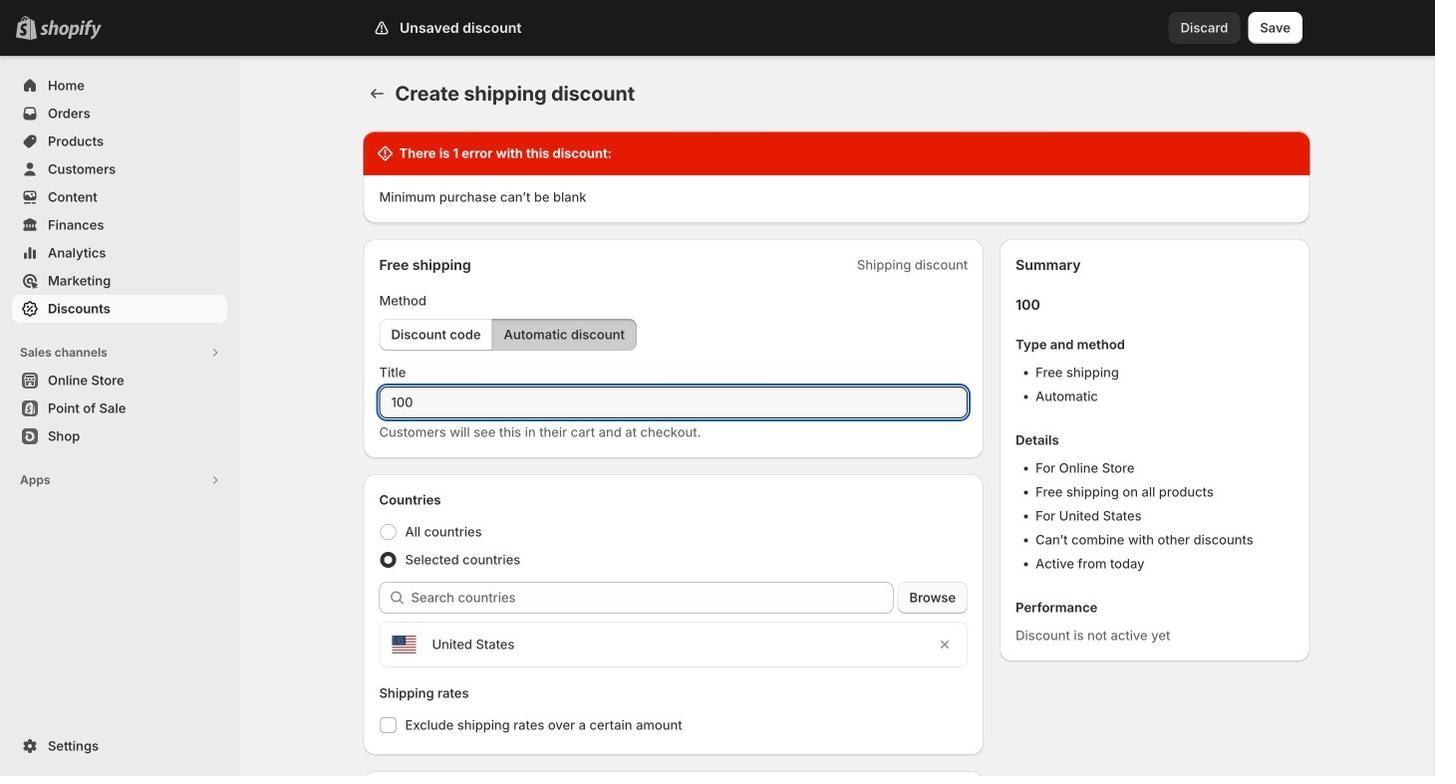 Task type: locate. For each thing, give the bounding box(es) containing it.
None text field
[[379, 387, 968, 419]]

Search countries text field
[[411, 582, 894, 614]]



Task type: describe. For each thing, give the bounding box(es) containing it.
shopify image
[[40, 20, 102, 40]]



Task type: vqa. For each thing, say whether or not it's contained in the screenshot.
the "cards"
no



